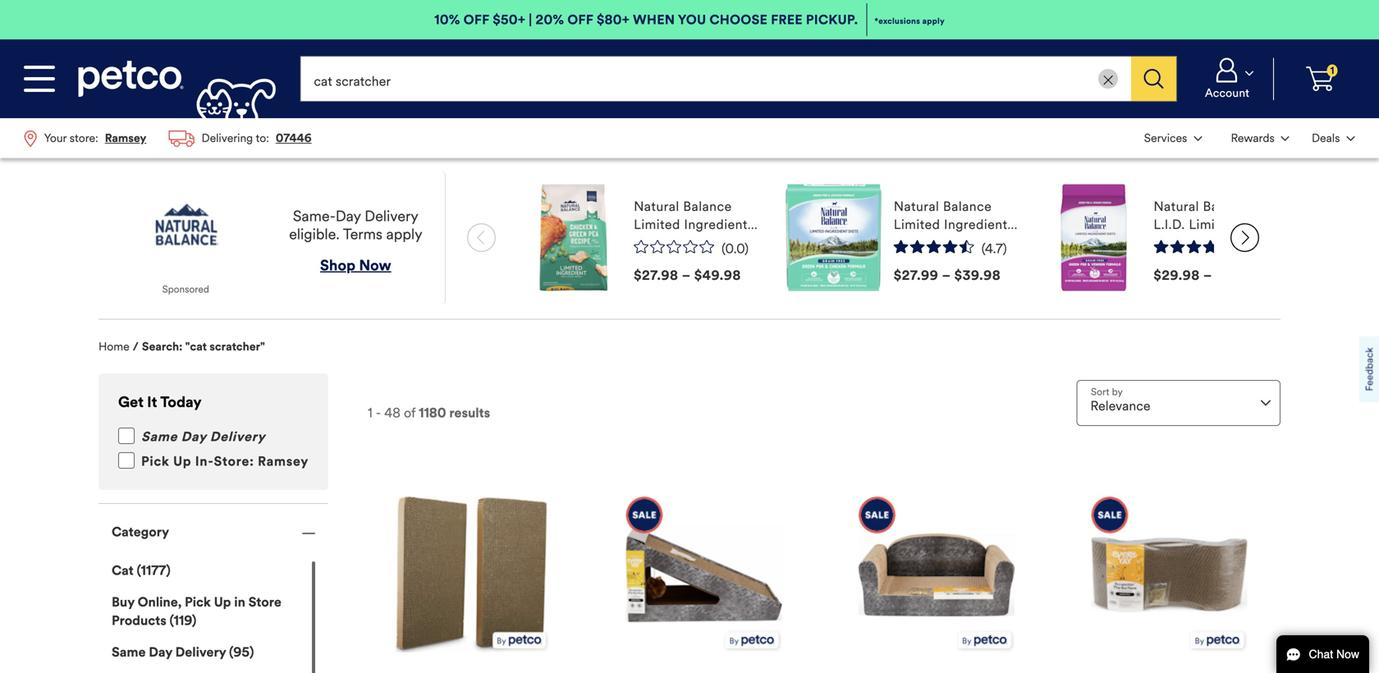 Task type: describe. For each thing, give the bounding box(es) containing it.
1 for 1 - 48 of 1180 results
[[368, 405, 372, 421]]

same-day delivery eligible. terms apply
[[289, 207, 422, 244]]

same day delivery
[[141, 429, 265, 445]]

10%
[[434, 11, 460, 28]]

( 4.7 )
[[982, 241, 1007, 257]]

delivery for same day delivery
[[210, 429, 265, 445]]

– for $27.98
[[682, 267, 691, 284]]

1 list from the left
[[13, 118, 323, 158]]

) for ( 0.0 )
[[745, 241, 749, 257]]

*exclusions
[[874, 16, 920, 26]]

delivery for same-day delivery eligible. terms apply
[[365, 207, 418, 226]]

$80+
[[597, 11, 630, 28]]

get
[[118, 393, 144, 411]]

ramsey
[[258, 453, 309, 470]]

cat ( 1177 )
[[112, 562, 171, 579]]

( 119 )
[[166, 612, 196, 629]]

down arrow icon 2 image
[[1261, 400, 1271, 406]]

clear search field text image
[[1104, 75, 1113, 85]]

citrus catapult arrow image for 2nd citrus catapult arrow button from the right
[[467, 223, 496, 252]]

products
[[112, 612, 166, 629]]

( for ( 0.0 )
[[722, 241, 725, 257]]

when
[[633, 11, 675, 28]]

) for ( 4.7 )
[[1003, 241, 1007, 257]]

scratcher"
[[210, 340, 265, 354]]

0 vertical spatial apply
[[922, 16, 945, 26]]

pick up in-store: ramsey
[[141, 453, 309, 470]]

( 0.0 )
[[722, 241, 749, 257]]

1 for 1
[[1330, 64, 1334, 77]]

10% off $50+ | 20% off $80+ when you choose free pickup.
[[434, 11, 858, 28]]

citrus catapult arrow image for first citrus catapult arrow button from right
[[1230, 223, 1259, 252]]

day for same day delivery
[[181, 429, 206, 445]]

0 vertical spatial carat down icon 13 button
[[1188, 58, 1267, 100]]

shop now link
[[320, 244, 391, 275]]

2 list from the left
[[1133, 118, 1366, 158]]

eligible.
[[289, 226, 340, 244]]

1180
[[419, 405, 446, 421]]

$29.98
[[1154, 267, 1200, 284]]

0.0
[[725, 241, 745, 257]]

day for same day delivery ( 95 )
[[149, 644, 172, 660]]

same for same day delivery
[[141, 429, 177, 445]]

|
[[529, 11, 532, 28]]

close icon 13 button
[[1098, 69, 1118, 89]]

0 vertical spatial up
[[173, 453, 191, 470]]

in-
[[195, 453, 214, 470]]

( right cat
[[137, 562, 141, 579]]

you
[[678, 11, 706, 28]]

store
[[248, 594, 281, 610]]

natural balance logo. sponsored. image
[[105, 193, 266, 259]]

1 off from the left
[[463, 11, 489, 28]]

free
[[771, 11, 803, 28]]

1 carat down icon 13 button from the left
[[1135, 120, 1212, 156]]

day for same-day delivery eligible. terms apply
[[335, 207, 361, 226]]

1 vertical spatial carat down icon 13 button
[[1215, 120, 1299, 156]]

buy
[[112, 594, 134, 610]]

cat
[[112, 562, 134, 579]]

( for ( 4.7 )
[[982, 241, 985, 257]]

terms
[[343, 226, 383, 244]]

1177
[[141, 562, 166, 579]]

$27.99
[[894, 267, 938, 284]]

choose
[[710, 11, 768, 28]]

search: "cat scratcher" link
[[142, 340, 265, 354]]



Task type: vqa. For each thing, say whether or not it's contained in the screenshot.
leftmost OFF
yes



Task type: locate. For each thing, give the bounding box(es) containing it.
apply right "terms"
[[386, 226, 422, 244]]

up left in-
[[173, 453, 191, 470]]

1 vertical spatial same
[[112, 644, 146, 660]]

search:
[[142, 340, 182, 354]]

1 - 48 of 1180 results
[[368, 405, 490, 421]]

$27.98 – $49.98
[[634, 267, 741, 284]]

it
[[147, 393, 157, 411]]

from $27.99 up to $39.98 element
[[894, 267, 1001, 284]]

$49.98
[[694, 267, 741, 284]]

day
[[335, 207, 361, 226], [181, 429, 206, 445], [149, 644, 172, 660]]

Search search field
[[300, 56, 1131, 102]]

same-
[[293, 207, 335, 226]]

0 horizontal spatial carat down icon 13 button
[[1135, 120, 1212, 156]]

day up in-
[[181, 429, 206, 445]]

$29.98 –
[[1154, 267, 1216, 284]]

0 vertical spatial delivery
[[365, 207, 418, 226]]

2 horizontal spatial –
[[1203, 267, 1212, 284]]

– right $27.99
[[942, 267, 951, 284]]

2 horizontal spatial day
[[335, 207, 361, 226]]

delivery for same day delivery ( 95 )
[[175, 644, 226, 660]]

1 citrus catapult arrow image from the left
[[467, 223, 496, 252]]

shop
[[320, 257, 355, 275]]

1 vertical spatial delivery
[[210, 429, 265, 445]]

carat down icon 13 button down 1 link
[[1302, 120, 1364, 156]]

0 horizontal spatial pick
[[141, 453, 170, 470]]

day inside same-day delivery eligible. terms apply
[[335, 207, 361, 226]]

1 horizontal spatial apply
[[922, 16, 945, 26]]

today
[[160, 393, 201, 411]]

same down "get it today"
[[141, 429, 177, 445]]

off right 20%
[[567, 11, 593, 28]]

from $29.98 up to $42.99 element
[[1154, 267, 1263, 284]]

0 vertical spatial pick
[[141, 453, 170, 470]]

day down ( 119 ) in the left of the page
[[149, 644, 172, 660]]

"cat
[[185, 340, 207, 354]]

$39.98
[[954, 267, 1001, 284]]

pick up 119
[[185, 594, 211, 610]]

20%
[[536, 11, 564, 28]]

*exclusions apply
[[874, 16, 945, 26]]

1 vertical spatial apply
[[386, 226, 422, 244]]

1 horizontal spatial day
[[181, 429, 206, 445]]

same day delivery ( 95 )
[[112, 644, 254, 660]]

1 horizontal spatial citrus catapult arrow button
[[1222, 184, 1267, 291]]

shop now
[[320, 257, 391, 275]]

home link
[[99, 340, 129, 354]]

1 horizontal spatial off
[[567, 11, 593, 28]]

store:
[[214, 453, 254, 470]]

1 horizontal spatial –
[[942, 267, 951, 284]]

delivery
[[365, 207, 418, 226], [210, 429, 265, 445], [175, 644, 226, 660]]

1 vertical spatial day
[[181, 429, 206, 445]]

1 vertical spatial up
[[214, 594, 231, 610]]

up inside buy online, pick up in store products
[[214, 594, 231, 610]]

1
[[1330, 64, 1334, 77], [368, 405, 372, 421]]

up
[[173, 453, 191, 470], [214, 594, 231, 610]]

same down products
[[112, 644, 146, 660]]

online,
[[138, 594, 182, 610]]

1 horizontal spatial 1
[[1330, 64, 1334, 77]]

apply
[[922, 16, 945, 26], [386, 226, 422, 244]]

4.7
[[985, 241, 1003, 257]]

from $27.98 up to $49.98 element
[[634, 267, 741, 284]]

now
[[359, 257, 391, 275]]

0 horizontal spatial citrus catapult arrow button
[[459, 184, 504, 291]]

list
[[13, 118, 323, 158], [1133, 118, 1366, 158]]

results
[[449, 405, 490, 421]]

1 vertical spatial pick
[[185, 594, 211, 610]]

( for ( 119 )
[[170, 612, 174, 629]]

0 vertical spatial day
[[335, 207, 361, 226]]

0 horizontal spatial 1
[[368, 405, 372, 421]]

get it today
[[118, 393, 201, 411]]

2 citrus catapult arrow image from the left
[[1230, 223, 1259, 252]]

1 horizontal spatial carat down icon 13 button
[[1302, 120, 1364, 156]]

1 horizontal spatial pick
[[185, 594, 211, 610]]

delivery up the store:
[[210, 429, 265, 445]]

2 citrus catapult arrow button from the left
[[1222, 184, 1267, 291]]

off
[[463, 11, 489, 28], [567, 11, 593, 28]]

0 vertical spatial 1
[[1330, 64, 1334, 77]]

apply inside same-day delivery eligible. terms apply
[[386, 226, 422, 244]]

2 – from the left
[[942, 267, 951, 284]]

$27.99 – $39.98
[[894, 267, 1001, 284]]

of
[[404, 405, 415, 421]]

(
[[722, 241, 725, 257], [982, 241, 985, 257], [137, 562, 141, 579], [170, 612, 174, 629], [229, 644, 233, 660]]

0 horizontal spatial day
[[149, 644, 172, 660]]

2 carat down icon 13 button from the left
[[1302, 120, 1364, 156]]

( up $49.98
[[722, 241, 725, 257]]

1 – from the left
[[682, 267, 691, 284]]

in
[[234, 594, 245, 610]]

same for same day delivery ( 95 )
[[112, 644, 146, 660]]

0 horizontal spatial up
[[173, 453, 191, 470]]

home / search: "cat scratcher"
[[99, 340, 265, 354]]

) for ( 119 )
[[192, 612, 196, 629]]

0 vertical spatial same
[[141, 429, 177, 445]]

$27.98
[[634, 267, 678, 284]]

category
[[112, 524, 169, 540]]

– for $27.99
[[942, 267, 951, 284]]

( up $39.98 on the top right of the page
[[982, 241, 985, 257]]

citrus catapult arrow button
[[459, 184, 504, 291], [1222, 184, 1267, 291]]

–
[[682, 267, 691, 284], [942, 267, 951, 284], [1203, 267, 1212, 284]]

delivery down 119
[[175, 644, 226, 660]]

1 horizontal spatial up
[[214, 594, 231, 610]]

0 horizontal spatial list
[[13, 118, 323, 158]]

buy online, pick up in store products
[[112, 594, 281, 629]]

home
[[99, 340, 129, 354]]

1 vertical spatial 1
[[368, 405, 372, 421]]

search image
[[1144, 69, 1164, 89]]

– right $27.98
[[682, 267, 691, 284]]

3 – from the left
[[1203, 267, 1212, 284]]

)
[[745, 241, 749, 257], [1003, 241, 1007, 257], [166, 562, 171, 579], [192, 612, 196, 629], [250, 644, 254, 660]]

off right 10%
[[463, 11, 489, 28]]

/
[[133, 340, 139, 354]]

0 horizontal spatial citrus catapult arrow image
[[467, 223, 496, 252]]

carat down icon 13 button
[[1135, 120, 1212, 156], [1302, 120, 1364, 156]]

pickup.
[[806, 11, 858, 28]]

up left in
[[214, 594, 231, 610]]

1 horizontal spatial citrus catapult arrow image
[[1230, 223, 1259, 252]]

delivery up now
[[365, 207, 418, 226]]

0 horizontal spatial –
[[682, 267, 691, 284]]

$50+
[[493, 11, 525, 28]]

2 vertical spatial delivery
[[175, 644, 226, 660]]

95
[[233, 644, 250, 660]]

pick left in-
[[141, 453, 170, 470]]

-
[[376, 405, 381, 421]]

( down the online,
[[170, 612, 174, 629]]

apply right '*exclusions'
[[922, 16, 945, 26]]

category button
[[99, 504, 328, 560]]

sponsored
[[162, 283, 209, 295]]

– right $29.98
[[1203, 267, 1212, 284]]

day up shop now link
[[335, 207, 361, 226]]

2 vertical spatial day
[[149, 644, 172, 660]]

citrus catapult arrow image
[[467, 223, 496, 252], [1230, 223, 1259, 252]]

delivery inside same-day delivery eligible. terms apply
[[365, 207, 418, 226]]

1 horizontal spatial list
[[1133, 118, 1366, 158]]

119
[[174, 612, 192, 629]]

0 horizontal spatial off
[[463, 11, 489, 28]]

pick inside buy online, pick up in store products
[[185, 594, 211, 610]]

( down buy online, pick up in store products
[[229, 644, 233, 660]]

1 link
[[1281, 58, 1359, 100]]

48
[[384, 405, 400, 421]]

0 horizontal spatial apply
[[386, 226, 422, 244]]

pick
[[141, 453, 170, 470], [185, 594, 211, 610]]

carat down icon 13 button
[[1188, 58, 1267, 100], [1215, 120, 1299, 156]]

carat down icon 13 button down search image
[[1135, 120, 1212, 156]]

same
[[141, 429, 177, 445], [112, 644, 146, 660]]

2 off from the left
[[567, 11, 593, 28]]

carat down icon 13 image
[[1245, 71, 1253, 76], [1194, 136, 1202, 141], [1281, 136, 1289, 141], [1347, 136, 1355, 141]]

1 citrus catapult arrow button from the left
[[459, 184, 504, 291]]



